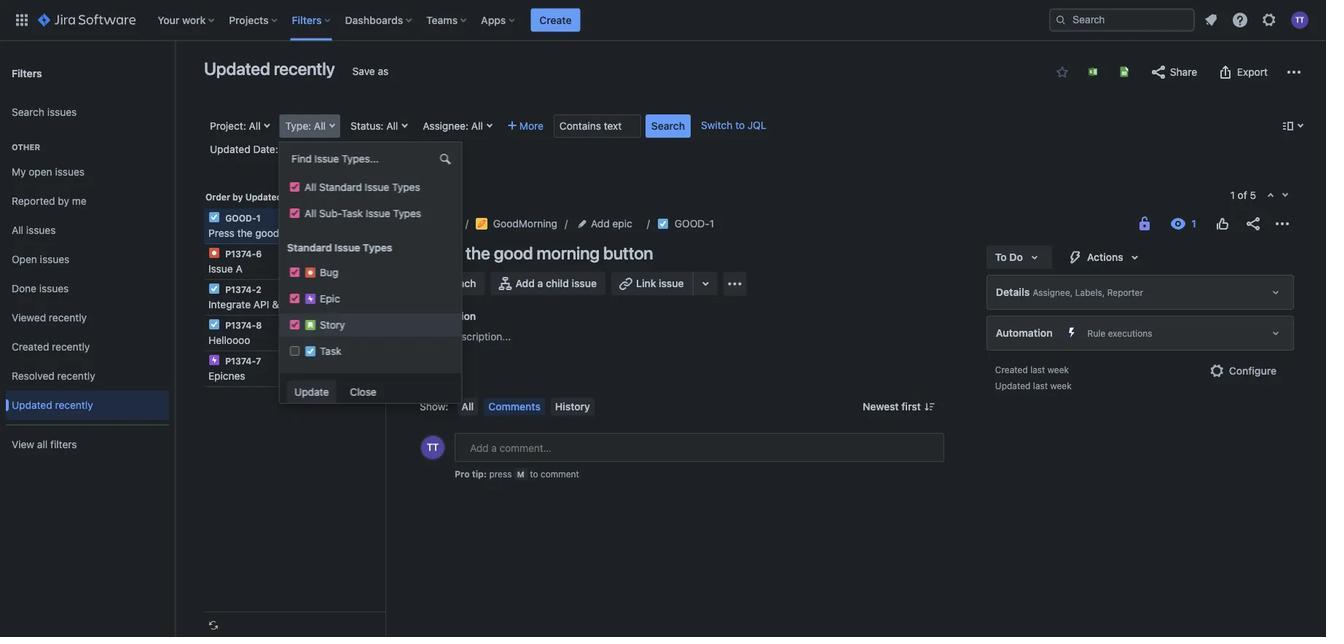 Task type: describe. For each thing, give the bounding box(es) containing it.
&
[[272, 299, 279, 311]]

issue a
[[208, 263, 243, 275]]

details assignee, labels, reporter
[[996, 286, 1144, 298]]

standard issue types
[[287, 242, 392, 254]]

close link
[[343, 381, 384, 405]]

resolved recently
[[12, 370, 95, 382]]

rule
[[1088, 328, 1106, 338]]

assignee: all
[[423, 120, 483, 132]]

1 vertical spatial button
[[604, 243, 654, 263]]

search for search
[[652, 120, 685, 132]]

resolved recently link
[[6, 362, 169, 391]]

comment
[[541, 469, 579, 479]]

view all filters
[[12, 439, 77, 451]]

comments
[[489, 401, 541, 413]]

created recently
[[12, 341, 90, 353]]

by for order
[[233, 192, 243, 202]]

created recently link
[[6, 332, 169, 362]]

your
[[158, 14, 180, 26]]

filters
[[50, 439, 77, 451]]

my
[[12, 166, 26, 178]]

export button
[[1210, 61, 1276, 84]]

add a description...
[[420, 331, 511, 343]]

link
[[636, 277, 656, 289]]

automation element
[[987, 316, 1295, 351]]

primary element
[[9, 0, 1050, 40]]

1 horizontal spatial good-1
[[675, 218, 715, 230]]

rule executions
[[1088, 328, 1153, 338]]

as
[[378, 65, 389, 77]]

0 vertical spatial to
[[736, 119, 745, 131]]

banner containing your work
[[0, 0, 1327, 41]]

0 horizontal spatial the
[[237, 227, 253, 239]]

actions button
[[1058, 246, 1153, 269]]

view all filters link
[[6, 430, 169, 459]]

resolved
[[12, 370, 55, 382]]

to do
[[996, 251, 1023, 263]]

created for created last week updated last week
[[996, 364, 1028, 375]]

apps button
[[477, 8, 521, 32]]

viewed
[[12, 312, 46, 324]]

order by updated
[[206, 192, 282, 202]]

standard issue types element
[[280, 261, 462, 364]]

issue down the find issue types... field
[[364, 181, 389, 193]]

all button
[[457, 398, 478, 416]]

assignee:
[[423, 120, 469, 132]]

updated inside updated recently link
[[12, 399, 52, 411]]

my open issues link
[[6, 157, 169, 187]]

sdk
[[282, 299, 302, 311]]

1 vertical spatial task image
[[208, 283, 220, 295]]

small image inside 'order by updated' link
[[284, 193, 295, 204]]

all sub-task issue types
[[304, 207, 421, 219]]

copy link to issue image
[[712, 217, 723, 229]]

0 horizontal spatial button
[[324, 227, 355, 239]]

2 horizontal spatial 1
[[1231, 189, 1236, 201]]

reported by me link
[[6, 187, 169, 216]]

order
[[206, 192, 230, 202]]

save
[[353, 65, 375, 77]]

0 vertical spatial press the good morning button
[[208, 227, 355, 239]]

projects for projects dropdown button
[[229, 14, 269, 26]]

share
[[1171, 66, 1198, 78]]

jql
[[748, 119, 767, 131]]

assignee,
[[1033, 287, 1073, 297]]

all down updated date: dropdown button
[[304, 181, 316, 193]]

date:
[[253, 143, 278, 155]]

p1374- for epicnes
[[225, 356, 256, 366]]

status:
[[351, 120, 384, 132]]

updated inside created last week updated last week
[[996, 381, 1031, 391]]

a for description...
[[441, 331, 447, 343]]

add for add a description...
[[420, 331, 439, 343]]

all
[[37, 439, 48, 451]]

of
[[1238, 189, 1248, 201]]

good-1 link
[[675, 215, 715, 233]]

updated recently link
[[6, 391, 169, 420]]

0 horizontal spatial good
[[255, 227, 279, 239]]

1 horizontal spatial press
[[420, 243, 462, 263]]

0 vertical spatial morning
[[282, 227, 321, 239]]

link issue button
[[612, 272, 694, 295]]

apps
[[481, 14, 506, 26]]

1 horizontal spatial press the good morning button
[[420, 243, 654, 263]]

updated recently inside 'other' group
[[12, 399, 93, 411]]

actions image
[[1274, 215, 1292, 233]]

search issues
[[12, 106, 77, 118]]

p1374-8
[[223, 320, 262, 330]]

epicnes
[[208, 370, 245, 382]]

search image
[[1056, 14, 1067, 26]]

all standard issue types
[[304, 181, 420, 193]]

newest first image
[[924, 401, 936, 413]]

newest
[[863, 401, 899, 413]]

issue down bug image
[[208, 263, 233, 275]]

other
[[12, 143, 40, 152]]

issues for all issues
[[26, 224, 56, 236]]

open in google sheets image
[[1119, 66, 1131, 78]]

attach
[[445, 277, 476, 289]]

press
[[489, 469, 512, 479]]

m
[[517, 469, 525, 479]]

more button
[[502, 114, 550, 138]]

executions
[[1109, 328, 1153, 338]]

0 vertical spatial week
[[1048, 364, 1069, 375]]

task inside standard issue types element
[[320, 345, 341, 357]]

reported by me
[[12, 195, 87, 207]]

remove criteria image
[[367, 143, 379, 155]]

8
[[256, 320, 262, 330]]

0 horizontal spatial 1
[[256, 213, 261, 223]]

goodmorning image
[[476, 218, 488, 230]]

description...
[[450, 331, 511, 343]]

0 vertical spatial types
[[392, 181, 420, 193]]

1 vertical spatial standard
[[287, 242, 332, 254]]

issues for search issues
[[47, 106, 77, 118]]

add a child issue button
[[491, 272, 606, 295]]

all right status:
[[387, 120, 398, 132]]

recently down filters popup button
[[274, 58, 335, 79]]

recently for viewed recently 'link'
[[49, 312, 87, 324]]

1 vertical spatial types
[[393, 207, 421, 219]]

issues for done issues
[[39, 283, 69, 295]]

0 horizontal spatial good-1
[[223, 213, 261, 223]]

updated inside 'order by updated' link
[[245, 192, 282, 202]]

teams button
[[422, 8, 473, 32]]

1 horizontal spatial the
[[466, 243, 490, 263]]

history
[[555, 401, 590, 413]]

0 horizontal spatial good-
[[225, 213, 256, 223]]

order by updated link
[[204, 188, 297, 206]]

your profile and settings image
[[1292, 11, 1309, 29]]

share image
[[1245, 215, 1263, 233]]

add app image
[[726, 275, 744, 293]]

type:
[[285, 120, 311, 132]]

link issue
[[636, 277, 684, 289]]

created for created recently
[[12, 341, 49, 353]]

a
[[236, 263, 243, 275]]

recently for created recently link
[[52, 341, 90, 353]]

task image for helloooo
[[208, 319, 220, 330]]

first
[[902, 401, 921, 413]]

all left sub-
[[304, 207, 316, 219]]

vote options: no one has voted for this issue yet. image
[[1215, 215, 1232, 233]]

p1374-2
[[223, 284, 261, 295]]

settings image
[[1261, 11, 1279, 29]]

p1374- for integrate api & sdk
[[225, 284, 256, 295]]



Task type: vqa. For each thing, say whether or not it's contained in the screenshot.


Task type: locate. For each thing, give the bounding box(es) containing it.
open issues link
[[6, 245, 169, 274]]

a down description
[[441, 331, 447, 343]]

1 vertical spatial last
[[1034, 381, 1048, 391]]

morning down sub-
[[282, 227, 321, 239]]

morning
[[282, 227, 321, 239], [537, 243, 600, 263]]

1 task image from the top
[[208, 211, 220, 223]]

task image down order
[[208, 211, 220, 223]]

task down all standard issue types
[[341, 207, 363, 219]]

0 horizontal spatial add
[[420, 331, 439, 343]]

recently
[[274, 58, 335, 79], [49, 312, 87, 324], [52, 341, 90, 353], [57, 370, 95, 382], [55, 399, 93, 411]]

filters inside popup button
[[292, 14, 322, 26]]

4 p1374- from the top
[[225, 356, 256, 366]]

None submit
[[287, 381, 336, 404]]

3 p1374- from the top
[[225, 320, 256, 330]]

1 horizontal spatial created
[[996, 364, 1028, 375]]

1 horizontal spatial good-
[[675, 218, 710, 230]]

do
[[1010, 251, 1023, 263]]

api
[[254, 299, 269, 311]]

details
[[996, 286, 1030, 298]]

updated down project: on the left of the page
[[210, 143, 251, 155]]

updated inside updated date: dropdown button
[[210, 143, 251, 155]]

add inside dropdown button
[[591, 218, 610, 230]]

Add a comment… field
[[455, 433, 945, 462]]

automation
[[996, 327, 1053, 339]]

updated right order
[[245, 192, 282, 202]]

goodmorning link
[[476, 215, 558, 233]]

jira software image
[[38, 11, 136, 29], [38, 11, 136, 29]]

profile image of terry turtle image
[[421, 436, 445, 459]]

open issues
[[12, 253, 69, 265]]

add for add a child issue
[[516, 277, 535, 289]]

bug image
[[208, 247, 220, 259]]

your work
[[158, 14, 206, 26]]

dashboards
[[345, 14, 403, 26]]

a
[[538, 277, 543, 289], [441, 331, 447, 343]]

task image up integrate
[[208, 283, 220, 295]]

issue right child
[[572, 277, 597, 289]]

1 left of
[[1231, 189, 1236, 201]]

0 vertical spatial standard
[[319, 181, 362, 193]]

1 vertical spatial search
[[652, 120, 685, 132]]

all up open
[[12, 224, 23, 236]]

recently for updated recently link
[[55, 399, 93, 411]]

1 issue from the left
[[572, 277, 597, 289]]

recently inside 'link'
[[49, 312, 87, 324]]

1 vertical spatial created
[[996, 364, 1028, 375]]

issues right the open
[[55, 166, 85, 178]]

types down all standard issue types
[[393, 207, 421, 219]]

1 vertical spatial task image
[[208, 319, 220, 330]]

0 horizontal spatial press
[[208, 227, 235, 239]]

banner
[[0, 0, 1327, 41]]

0 vertical spatial good
[[255, 227, 279, 239]]

actions
[[1088, 251, 1124, 263]]

search inside search issues link
[[12, 106, 44, 118]]

task image for press the good morning button
[[208, 211, 220, 223]]

2 horizontal spatial add
[[591, 218, 610, 230]]

all inside button
[[462, 401, 474, 413]]

0 vertical spatial task image
[[657, 218, 669, 230]]

6
[[256, 249, 262, 259]]

comments button
[[484, 398, 545, 416]]

small image
[[1057, 66, 1069, 78], [284, 193, 295, 204]]

1 vertical spatial story
[[369, 341, 390, 351]]

open
[[29, 166, 52, 178]]

1 horizontal spatial story
[[369, 341, 390, 351]]

add epic button
[[575, 215, 637, 233]]

created inside created last week updated last week
[[996, 364, 1028, 375]]

issues for open issues
[[40, 253, 69, 265]]

story inside tooltip
[[369, 341, 390, 351]]

small image right "order by updated"
[[284, 193, 295, 204]]

None checkbox
[[290, 182, 299, 192], [290, 208, 299, 218], [290, 320, 299, 330], [290, 346, 299, 356], [290, 182, 299, 192], [290, 208, 299, 218], [290, 320, 299, 330], [290, 346, 299, 356]]

appswitcher icon image
[[13, 11, 31, 29]]

add
[[591, 218, 610, 230], [516, 277, 535, 289], [420, 331, 439, 343]]

close
[[350, 386, 376, 398]]

open
[[12, 253, 37, 265]]

all
[[249, 120, 261, 132], [314, 120, 326, 132], [387, 120, 398, 132], [472, 120, 483, 132], [304, 181, 316, 193], [304, 207, 316, 219], [12, 224, 23, 236], [462, 401, 474, 413]]

all right type:
[[314, 120, 326, 132]]

2 task image from the top
[[208, 319, 220, 330]]

None checkbox
[[290, 268, 299, 277], [290, 294, 299, 303], [290, 268, 299, 277], [290, 294, 299, 303]]

issues up my open issues
[[47, 106, 77, 118]]

all right show:
[[462, 401, 474, 413]]

story down epic
[[320, 319, 345, 331]]

labels,
[[1076, 287, 1105, 297]]

1 horizontal spatial updated recently
[[204, 58, 335, 79]]

all right assignee:
[[472, 120, 483, 132]]

updated recently down resolved recently
[[12, 399, 93, 411]]

created
[[12, 341, 49, 353], [996, 364, 1028, 375]]

p1374-
[[225, 249, 256, 259], [225, 284, 256, 295], [225, 320, 256, 330], [225, 356, 256, 366]]

7
[[256, 356, 261, 366]]

to
[[736, 119, 745, 131], [530, 469, 538, 479]]

recently for resolved recently link
[[57, 370, 95, 382]]

1 vertical spatial task
[[320, 345, 341, 357]]

search left switch
[[652, 120, 685, 132]]

default image
[[439, 153, 451, 165]]

good-1
[[223, 213, 261, 223], [675, 218, 715, 230]]

type: all
[[285, 120, 326, 132]]

1 horizontal spatial issue
[[659, 277, 684, 289]]

task image
[[657, 218, 669, 230], [208, 283, 220, 295]]

0 horizontal spatial filters
[[12, 67, 42, 79]]

good-1 down "order by updated"
[[223, 213, 261, 223]]

0 vertical spatial add
[[591, 218, 610, 230]]

0 vertical spatial projects
[[229, 14, 269, 26]]

filters up search issues
[[12, 67, 42, 79]]

0 vertical spatial task image
[[208, 211, 220, 223]]

good down 'goodmorning' link
[[494, 243, 533, 263]]

my open issues
[[12, 166, 85, 178]]

notifications image
[[1203, 11, 1220, 29]]

other group
[[6, 127, 169, 424]]

all inside 'other' group
[[12, 224, 23, 236]]

add down description
[[420, 331, 439, 343]]

helloooo
[[208, 334, 250, 346]]

story up the close
[[369, 341, 390, 351]]

issues up open issues
[[26, 224, 56, 236]]

story inside standard issue types element
[[320, 319, 345, 331]]

sidebar navigation image
[[159, 58, 191, 87]]

0 vertical spatial filters
[[292, 14, 322, 26]]

1 up link web pages and more image
[[710, 218, 715, 230]]

1 p1374- from the top
[[225, 249, 256, 259]]

projects left goodmorning icon
[[420, 218, 458, 230]]

2 p1374- from the top
[[225, 284, 256, 295]]

1 horizontal spatial add
[[516, 277, 535, 289]]

0 vertical spatial last
[[1031, 364, 1046, 375]]

me
[[72, 195, 87, 207]]

tip:
[[472, 469, 487, 479]]

issue inside link issue button
[[659, 277, 684, 289]]

updated recently down projects dropdown button
[[204, 58, 335, 79]]

integrate
[[208, 299, 251, 311]]

0 vertical spatial small image
[[1057, 66, 1069, 78]]

menu bar
[[454, 398, 598, 416]]

recently down viewed recently 'link'
[[52, 341, 90, 353]]

updated down projects dropdown button
[[204, 58, 270, 79]]

press up bug image
[[208, 227, 235, 239]]

help image
[[1232, 11, 1249, 29]]

p1374- up helloooo at the left of page
[[225, 320, 256, 330]]

2 vertical spatial types
[[363, 242, 392, 254]]

good-1 up link web pages and more image
[[675, 218, 715, 230]]

save as button
[[345, 60, 396, 83]]

add inside button
[[516, 277, 535, 289]]

1 vertical spatial filters
[[12, 67, 42, 79]]

project:
[[210, 120, 246, 132]]

p1374- for helloooo
[[225, 320, 256, 330]]

updated down resolved
[[12, 399, 52, 411]]

0 vertical spatial the
[[237, 227, 253, 239]]

1 vertical spatial the
[[466, 243, 490, 263]]

task image
[[208, 211, 220, 223], [208, 319, 220, 330]]

press the good morning button up 6
[[208, 227, 355, 239]]

projects right work
[[229, 14, 269, 26]]

add left child
[[516, 277, 535, 289]]

issue down all standard issue types
[[366, 207, 390, 219]]

Find Issue Types... field
[[287, 149, 455, 169]]

export
[[1238, 66, 1268, 78]]

press
[[208, 227, 235, 239], [420, 243, 462, 263]]

description
[[420, 310, 476, 322]]

issue
[[572, 277, 597, 289], [659, 277, 684, 289]]

filters right projects dropdown button
[[292, 14, 322, 26]]

updated recently
[[204, 58, 335, 79], [12, 399, 93, 411]]

a inside button
[[538, 277, 543, 289]]

Search field
[[1050, 8, 1196, 32]]

updated date:
[[210, 143, 278, 155]]

search
[[12, 106, 44, 118], [652, 120, 685, 132]]

0 horizontal spatial task image
[[208, 283, 220, 295]]

link web pages and more image
[[697, 275, 715, 292]]

1 vertical spatial good
[[494, 243, 533, 263]]

0 horizontal spatial story
[[320, 319, 345, 331]]

your work button
[[153, 8, 220, 32]]

0 horizontal spatial created
[[12, 341, 49, 353]]

projects for the projects "link"
[[420, 218, 458, 230]]

types down all sub-task issue types
[[363, 242, 392, 254]]

search inside search button
[[652, 120, 685, 132]]

issues up viewed recently
[[39, 283, 69, 295]]

status: all
[[351, 120, 398, 132]]

1 vertical spatial updated recently
[[12, 399, 93, 411]]

recently down resolved recently link
[[55, 399, 93, 411]]

standard up bug
[[287, 242, 332, 254]]

1 vertical spatial a
[[441, 331, 447, 343]]

created down the "viewed"
[[12, 341, 49, 353]]

search for search issues
[[12, 106, 44, 118]]

good- left copy link to issue icon
[[675, 218, 710, 230]]

created last week updated last week
[[996, 364, 1072, 391]]

2
[[256, 284, 261, 295]]

created inside 'other' group
[[12, 341, 49, 353]]

search button
[[646, 114, 691, 138]]

0 vertical spatial a
[[538, 277, 543, 289]]

1 vertical spatial morning
[[537, 243, 600, 263]]

button up standard issue types
[[324, 227, 355, 239]]

0 horizontal spatial updated recently
[[12, 399, 93, 411]]

view
[[12, 439, 34, 451]]

reporter
[[1108, 287, 1144, 297]]

1 vertical spatial to
[[530, 469, 538, 479]]

issues right open
[[40, 253, 69, 265]]

1 horizontal spatial button
[[604, 243, 654, 263]]

teams
[[427, 14, 458, 26]]

epic image
[[208, 354, 220, 366]]

add a child issue
[[516, 277, 597, 289]]

1 horizontal spatial 1
[[710, 218, 715, 230]]

dashboards button
[[341, 8, 418, 32]]

a left child
[[538, 277, 543, 289]]

morning up child
[[537, 243, 600, 263]]

1 down 'order by updated' link
[[256, 213, 261, 223]]

issue inside the add a child issue button
[[572, 277, 597, 289]]

updated date: button
[[204, 138, 385, 161]]

to right m
[[530, 469, 538, 479]]

0 horizontal spatial issue
[[572, 277, 597, 289]]

1 vertical spatial small image
[[284, 193, 295, 204]]

a for child
[[538, 277, 543, 289]]

p1374- up epicnes
[[225, 356, 256, 366]]

search issues link
[[6, 98, 169, 127]]

standard up sub-
[[319, 181, 362, 193]]

0 vertical spatial updated recently
[[204, 58, 335, 79]]

small image left open in microsoft excel icon
[[1057, 66, 1069, 78]]

1 horizontal spatial morning
[[537, 243, 600, 263]]

button down epic
[[604, 243, 654, 263]]

2 issue from the left
[[659, 277, 684, 289]]

week
[[1048, 364, 1069, 375], [1051, 381, 1072, 391]]

share link
[[1143, 61, 1205, 84]]

task left story tooltip
[[320, 345, 341, 357]]

configure link
[[1200, 359, 1286, 383]]

0 vertical spatial press
[[208, 227, 235, 239]]

p1374- up a
[[225, 249, 256, 259]]

add left epic
[[591, 218, 610, 230]]

created down automation
[[996, 364, 1028, 375]]

1 horizontal spatial a
[[538, 277, 543, 289]]

task image left good-1 link
[[657, 218, 669, 230]]

1 horizontal spatial small image
[[1057, 66, 1069, 78]]

0 horizontal spatial morning
[[282, 227, 321, 239]]

0 vertical spatial story
[[320, 319, 345, 331]]

1 horizontal spatial task image
[[657, 218, 669, 230]]

sub-
[[319, 207, 341, 219]]

newest first
[[863, 401, 921, 413]]

issue right link
[[659, 277, 684, 289]]

0 horizontal spatial small image
[[284, 193, 295, 204]]

done issues
[[12, 283, 69, 295]]

0 horizontal spatial a
[[441, 331, 447, 343]]

1 horizontal spatial good
[[494, 243, 533, 263]]

1 vertical spatial press
[[420, 243, 462, 263]]

1 vertical spatial press the good morning button
[[420, 243, 654, 263]]

1 vertical spatial week
[[1051, 381, 1072, 391]]

open in microsoft excel image
[[1088, 66, 1099, 78]]

to left jql
[[736, 119, 745, 131]]

0 vertical spatial task
[[341, 207, 363, 219]]

the down goodmorning icon
[[466, 243, 490, 263]]

bug
[[320, 266, 338, 278]]

by for reported
[[58, 195, 69, 207]]

updated down automation
[[996, 381, 1031, 391]]

1 horizontal spatial projects
[[420, 218, 458, 230]]

0 vertical spatial search
[[12, 106, 44, 118]]

0 horizontal spatial projects
[[229, 14, 269, 26]]

all up "updated date:"
[[249, 120, 261, 132]]

Search issues using keywords text field
[[554, 114, 641, 138]]

0 vertical spatial created
[[12, 341, 49, 353]]

work
[[182, 14, 206, 26]]

not available - this is the first issue image
[[1266, 190, 1277, 202]]

press the good morning button down goodmorning
[[420, 243, 654, 263]]

create button
[[531, 8, 581, 32]]

details element
[[987, 275, 1295, 310]]

menu bar containing all
[[454, 398, 598, 416]]

good- down "order by updated"
[[225, 213, 256, 223]]

epic
[[320, 293, 340, 305]]

search up other
[[12, 106, 44, 118]]

press down the projects "link"
[[420, 243, 462, 263]]

save as
[[353, 65, 389, 77]]

0 horizontal spatial search
[[12, 106, 44, 118]]

1 vertical spatial projects
[[420, 218, 458, 230]]

1 of 5
[[1231, 189, 1257, 201]]

recently down created recently link
[[57, 370, 95, 382]]

press the good morning button
[[208, 227, 355, 239], [420, 243, 654, 263]]

viewed recently
[[12, 312, 87, 324]]

1 horizontal spatial by
[[233, 192, 243, 202]]

2 vertical spatial add
[[420, 331, 439, 343]]

1 vertical spatial add
[[516, 277, 535, 289]]

by inside 'other' group
[[58, 195, 69, 207]]

projects inside dropdown button
[[229, 14, 269, 26]]

types down the find issue types... field
[[392, 181, 420, 193]]

good up 6
[[255, 227, 279, 239]]

story tooltip
[[359, 332, 400, 360]]

task image up helloooo at the left of page
[[208, 319, 220, 330]]

1 horizontal spatial to
[[736, 119, 745, 131]]

0 horizontal spatial by
[[58, 195, 69, 207]]

0 horizontal spatial press the good morning button
[[208, 227, 355, 239]]

next issue 'p1374-6' ( type 'j' ) image
[[1280, 190, 1292, 201]]

0 horizontal spatial to
[[530, 469, 538, 479]]

by right order
[[233, 192, 243, 202]]

add for add epic
[[591, 218, 610, 230]]

the up p1374-6
[[237, 227, 253, 239]]

recently up created recently
[[49, 312, 87, 324]]

to
[[996, 251, 1007, 263]]

p1374- for issue a
[[225, 249, 256, 259]]

by left me
[[58, 195, 69, 207]]

issue up bug
[[334, 242, 360, 254]]

p1374- up integrate
[[225, 284, 256, 295]]

1 horizontal spatial search
[[652, 120, 685, 132]]

1 horizontal spatial filters
[[292, 14, 322, 26]]

p1374-6
[[223, 249, 262, 259]]

switch to jql link
[[701, 119, 767, 131]]

0 vertical spatial button
[[324, 227, 355, 239]]

more
[[520, 120, 544, 132]]

filters
[[292, 14, 322, 26], [12, 67, 42, 79]]



